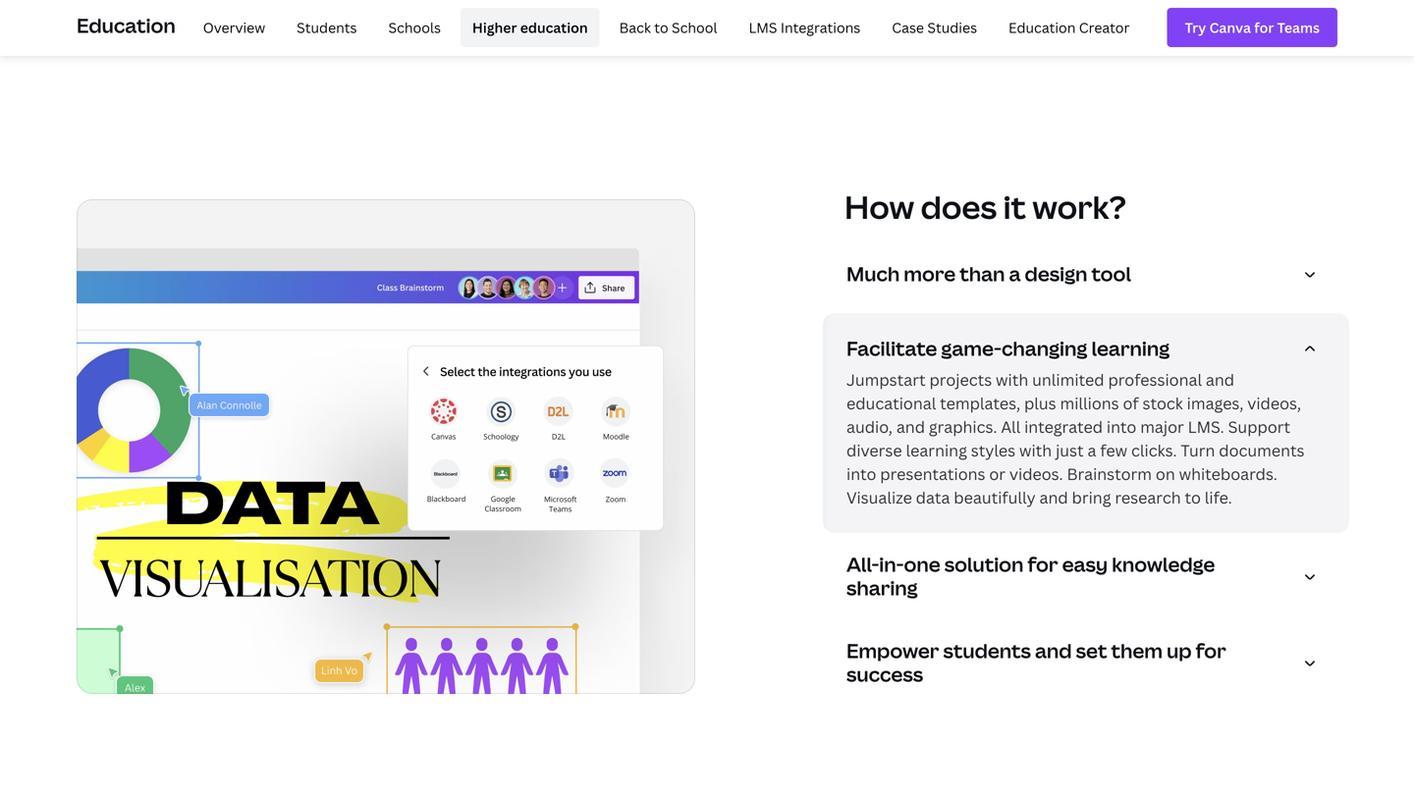 Task type: describe. For each thing, give the bounding box(es) containing it.
higher education
[[472, 18, 588, 37]]

jumpstart
[[847, 369, 926, 391]]

and down videos.
[[1040, 487, 1068, 508]]

presentations
[[880, 464, 986, 485]]

menu bar inside education element
[[183, 8, 1142, 47]]

1 vertical spatial with
[[1020, 440, 1052, 461]]

audio,
[[847, 417, 893, 438]]

clicks.
[[1132, 440, 1177, 461]]

back
[[619, 18, 651, 37]]

overview
[[203, 18, 265, 37]]

lms integrations
[[749, 18, 861, 37]]

0 vertical spatial with
[[996, 369, 1029, 391]]

facilitate
[[847, 335, 937, 362]]

schools
[[389, 18, 441, 37]]

students link
[[285, 8, 369, 47]]

lms.
[[1188, 417, 1225, 438]]

higher
[[472, 18, 517, 37]]

education creator
[[1009, 18, 1130, 37]]

whiteboards.
[[1179, 464, 1278, 485]]

than
[[960, 260, 1005, 287]]

all-in-one solution for easy knowledge sharing button
[[847, 551, 1334, 608]]

back to school link
[[608, 8, 729, 47]]

up
[[1167, 638, 1192, 665]]

unlimited
[[1032, 369, 1105, 391]]

to inside the jumpstart projects with unlimited professional and educational templates, plus millions of stock images, videos, audio, and graphics. all integrated into major lms. support diverse learning styles with just a few clicks. turn documents into presentations or videos. brainstorm on whiteboards. visualize data beautifully and bring research to life.
[[1185, 487, 1201, 508]]

back to school
[[619, 18, 718, 37]]

case studies link
[[880, 8, 989, 47]]

overview link
[[191, 8, 277, 47]]

empower
[[847, 638, 939, 665]]

educational
[[847, 393, 936, 414]]

sharing
[[847, 575, 918, 602]]

education creator link
[[997, 8, 1142, 47]]

beautifully
[[954, 487, 1036, 508]]

integrated
[[1025, 417, 1103, 438]]

solution
[[945, 551, 1024, 578]]

success
[[847, 661, 923, 688]]

0 vertical spatial into
[[1107, 417, 1137, 438]]

turn
[[1181, 440, 1215, 461]]

all-
[[847, 551, 879, 578]]

it
[[1003, 186, 1026, 229]]

much more than a design tool
[[847, 260, 1131, 287]]

styles
[[971, 440, 1016, 461]]

images,
[[1187, 393, 1244, 414]]

bring
[[1072, 487, 1111, 508]]

diverse
[[847, 440, 902, 461]]

data visualisation template image
[[77, 200, 695, 695]]

brainstorm
[[1067, 464, 1152, 485]]

easy
[[1062, 551, 1108, 578]]

one
[[904, 551, 941, 578]]

students
[[943, 638, 1031, 665]]

and down educational
[[897, 417, 925, 438]]

does
[[921, 186, 997, 229]]

education for education
[[77, 12, 176, 39]]



Task type: vqa. For each thing, say whether or not it's contained in the screenshot.
Square image
no



Task type: locate. For each thing, give the bounding box(es) containing it.
of
[[1123, 393, 1139, 414]]

education element
[[77, 0, 1338, 55]]

for right up
[[1196, 638, 1227, 665]]

students
[[297, 18, 357, 37]]

and left set
[[1035, 638, 1072, 665]]

facilitate game-changing learning button
[[847, 335, 1334, 369]]

to right back
[[654, 18, 669, 37]]

creator
[[1079, 18, 1130, 37]]

for inside all-in-one solution for easy knowledge sharing
[[1028, 551, 1058, 578]]

or
[[990, 464, 1006, 485]]

graphics.
[[929, 417, 997, 438]]

education
[[520, 18, 588, 37]]

learning up presentations
[[906, 440, 967, 461]]

to inside education element
[[654, 18, 669, 37]]

facilitate game-changing learning
[[847, 335, 1170, 362]]

education
[[77, 12, 176, 39], [1009, 18, 1076, 37]]

1 horizontal spatial into
[[1107, 417, 1137, 438]]

to
[[654, 18, 669, 37], [1185, 487, 1201, 508]]

1 vertical spatial for
[[1196, 638, 1227, 665]]

knowledge
[[1112, 551, 1215, 578]]

empower students and set them up for success
[[847, 638, 1227, 688]]

1 horizontal spatial a
[[1088, 440, 1097, 461]]

case studies
[[892, 18, 977, 37]]

0 horizontal spatial a
[[1009, 260, 1021, 287]]

schools link
[[377, 8, 453, 47]]

few
[[1100, 440, 1128, 461]]

learning
[[1092, 335, 1170, 362], [906, 440, 967, 461]]

empower students and set them up for success button
[[847, 638, 1334, 695]]

stock
[[1143, 393, 1183, 414]]

videos,
[[1248, 393, 1302, 414]]

1 horizontal spatial education
[[1009, 18, 1076, 37]]

all
[[1001, 417, 1021, 438]]

them
[[1111, 638, 1163, 665]]

and inside the empower students and set them up for success
[[1035, 638, 1072, 665]]

education for education creator
[[1009, 18, 1076, 37]]

major
[[1141, 417, 1184, 438]]

school
[[672, 18, 718, 37]]

and
[[1206, 369, 1235, 391], [897, 417, 925, 438], [1040, 487, 1068, 508], [1035, 638, 1072, 665]]

a inside dropdown button
[[1009, 260, 1021, 287]]

much
[[847, 260, 900, 287]]

0 horizontal spatial to
[[654, 18, 669, 37]]

millions
[[1060, 393, 1119, 414]]

design
[[1025, 260, 1088, 287]]

a right than
[[1009, 260, 1021, 287]]

plus
[[1024, 393, 1057, 414]]

research
[[1115, 487, 1181, 508]]

to left life. at the right bottom of page
[[1185, 487, 1201, 508]]

lms integrations link
[[737, 8, 873, 47]]

support
[[1228, 417, 1291, 438]]

menu bar
[[183, 8, 1142, 47]]

documents
[[1219, 440, 1305, 461]]

with up videos.
[[1020, 440, 1052, 461]]

templates,
[[940, 393, 1021, 414]]

into down "diverse"
[[847, 464, 877, 485]]

work?
[[1033, 186, 1126, 229]]

more
[[904, 260, 956, 287]]

1 vertical spatial into
[[847, 464, 877, 485]]

learning inside the jumpstart projects with unlimited professional and educational templates, plus millions of stock images, videos, audio, and graphics. all integrated into major lms. support diverse learning styles with just a few clicks. turn documents into presentations or videos. brainstorm on whiteboards. visualize data beautifully and bring research to life.
[[906, 440, 967, 461]]

0 horizontal spatial for
[[1028, 551, 1058, 578]]

with down facilitate game-changing learning
[[996, 369, 1029, 391]]

life.
[[1205, 487, 1233, 508]]

professional
[[1108, 369, 1202, 391]]

learning inside facilitate game-changing learning "dropdown button"
[[1092, 335, 1170, 362]]

case
[[892, 18, 924, 37]]

learning up the professional
[[1092, 335, 1170, 362]]

0 vertical spatial to
[[654, 18, 669, 37]]

changing
[[1002, 335, 1088, 362]]

1 vertical spatial to
[[1185, 487, 1201, 508]]

for left easy
[[1028, 551, 1058, 578]]

visualize
[[847, 487, 912, 508]]

studies
[[928, 18, 977, 37]]

how does it work?
[[845, 186, 1126, 229]]

into
[[1107, 417, 1137, 438], [847, 464, 877, 485]]

1 vertical spatial a
[[1088, 440, 1097, 461]]

0 vertical spatial for
[[1028, 551, 1058, 578]]

on
[[1156, 464, 1176, 485]]

set
[[1076, 638, 1107, 665]]

for
[[1028, 551, 1058, 578], [1196, 638, 1227, 665]]

into up few
[[1107, 417, 1137, 438]]

in-
[[879, 551, 904, 578]]

lms
[[749, 18, 777, 37]]

all-in-one solution for easy knowledge sharing
[[847, 551, 1215, 602]]

videos.
[[1010, 464, 1063, 485]]

a left few
[[1088, 440, 1097, 461]]

a
[[1009, 260, 1021, 287], [1088, 440, 1097, 461]]

0 horizontal spatial into
[[847, 464, 877, 485]]

much more than a design tool button
[[847, 260, 1334, 294]]

0 vertical spatial a
[[1009, 260, 1021, 287]]

1 horizontal spatial for
[[1196, 638, 1227, 665]]

integrations
[[781, 18, 861, 37]]

projects
[[930, 369, 992, 391]]

data
[[916, 487, 950, 508]]

0 horizontal spatial learning
[[906, 440, 967, 461]]

0 horizontal spatial education
[[77, 12, 176, 39]]

jumpstart projects with unlimited professional and educational templates, plus millions of stock images, videos, audio, and graphics. all integrated into major lms. support diverse learning styles with just a few clicks. turn documents into presentations or videos. brainstorm on whiteboards. visualize data beautifully and bring research to life.
[[847, 369, 1305, 508]]

1 horizontal spatial to
[[1185, 487, 1201, 508]]

a inside the jumpstart projects with unlimited professional and educational templates, plus millions of stock images, videos, audio, and graphics. all integrated into major lms. support diverse learning styles with just a few clicks. turn documents into presentations or videos. brainstorm on whiteboards. visualize data beautifully and bring research to life.
[[1088, 440, 1097, 461]]

for inside the empower students and set them up for success
[[1196, 638, 1227, 665]]

game-
[[941, 335, 1002, 362]]

0 vertical spatial learning
[[1092, 335, 1170, 362]]

1 horizontal spatial learning
[[1092, 335, 1170, 362]]

and up images,
[[1206, 369, 1235, 391]]

menu bar containing overview
[[183, 8, 1142, 47]]

tool
[[1092, 260, 1131, 287]]

higher education link
[[461, 8, 600, 47]]

just
[[1056, 440, 1084, 461]]

1 vertical spatial learning
[[906, 440, 967, 461]]

how
[[845, 186, 915, 229]]



